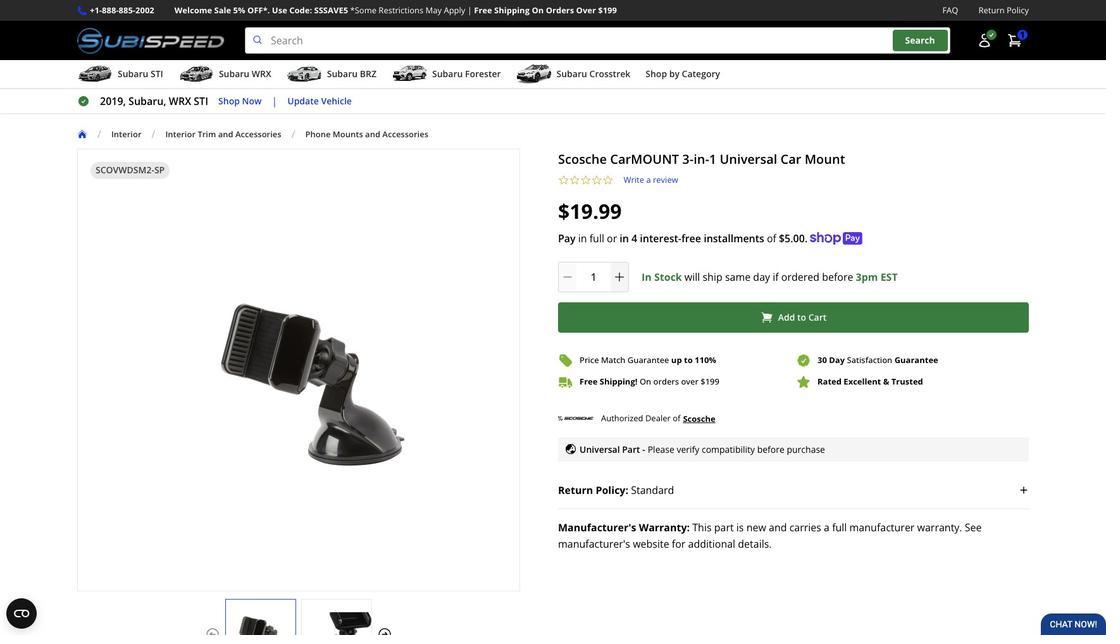 Task type: locate. For each thing, give the bounding box(es) containing it.
0 horizontal spatial universal
[[580, 444, 620, 456]]

shop now link
[[218, 94, 262, 109]]

rated excellent & trusted
[[818, 376, 923, 387]]

1 vertical spatial 1
[[710, 151, 717, 168]]

universal left car
[[720, 151, 778, 168]]

1 vertical spatial universal
[[580, 444, 620, 456]]

match
[[601, 355, 626, 366]]

sti inside dropdown button
[[151, 68, 163, 80]]

shop left now
[[218, 95, 240, 107]]

0 vertical spatial 1
[[1020, 29, 1025, 41]]

0 vertical spatial to
[[798, 311, 807, 323]]

shop inside shop by category dropdown button
[[646, 68, 667, 80]]

scosche
[[558, 151, 607, 168], [683, 413, 716, 424]]

a
[[647, 174, 651, 186], [824, 521, 830, 535]]

subaru up shop now
[[219, 68, 250, 80]]

1 vertical spatial wrx
[[169, 94, 191, 108]]

.
[[805, 231, 808, 245]]

3 / from the left
[[292, 127, 295, 141]]

None number field
[[558, 262, 629, 292]]

in left 4
[[620, 231, 629, 245]]

return left policy:
[[558, 484, 593, 498]]

if
[[773, 270, 779, 284]]

0 vertical spatial free
[[474, 4, 492, 16]]

will
[[685, 270, 700, 284]]

+1-888-885-2002 link
[[90, 4, 154, 17]]

interior trim and accessories link
[[165, 128, 292, 140], [165, 128, 281, 140]]

888-
[[102, 4, 119, 16]]

1 right 3-
[[710, 151, 717, 168]]

0 vertical spatial wrx
[[252, 68, 271, 80]]

before left 3pm
[[822, 270, 854, 284]]

shop for shop now
[[218, 95, 240, 107]]

1 / from the left
[[97, 127, 101, 141]]

and inside the "this part is new and carries a full manufacturer warranty. see manufacturer's website for additional details."
[[769, 521, 787, 535]]

home image
[[77, 129, 87, 139]]

1 empty star image from the left
[[569, 175, 580, 186]]

30
[[818, 355, 827, 366]]

free
[[474, 4, 492, 16], [580, 376, 598, 387]]

1 vertical spatial a
[[824, 521, 830, 535]]

2 horizontal spatial and
[[769, 521, 787, 535]]

of right dealer
[[673, 413, 681, 424]]

1 horizontal spatial in
[[620, 231, 629, 245]]

/ right home image
[[97, 127, 101, 141]]

and right new at the bottom right
[[769, 521, 787, 535]]

authorized dealer of scosche
[[601, 413, 716, 424]]

0 horizontal spatial interior
[[111, 128, 141, 140]]

shipping
[[494, 4, 530, 16]]

to right up
[[684, 355, 693, 366]]

guarantee
[[628, 355, 669, 366], [895, 355, 939, 366]]

standard
[[631, 484, 674, 498]]

accessories right mounts
[[383, 128, 429, 140]]

a right write
[[647, 174, 651, 186]]

0 horizontal spatial a
[[647, 174, 651, 186]]

empty star image
[[569, 175, 580, 186], [580, 175, 592, 186]]

before left purchase
[[758, 444, 785, 456]]

price match guarantee up to 110%
[[580, 355, 717, 366]]

5%
[[233, 4, 245, 16]]

full inside the "this part is new and carries a full manufacturer warranty. see manufacturer's website for additional details."
[[832, 521, 847, 535]]

accessories
[[235, 128, 281, 140], [383, 128, 429, 140]]

0 horizontal spatial of
[[673, 413, 681, 424]]

0 vertical spatial full
[[590, 231, 604, 245]]

shop left by
[[646, 68, 667, 80]]

0 vertical spatial before
[[822, 270, 854, 284]]

and right trim
[[218, 128, 233, 140]]

interior left trim
[[165, 128, 196, 140]]

subaru crosstrek button
[[516, 63, 631, 88]]

2 scovwdsm2-sp scosche carmount 3-in-1 universal car mount, image from the left
[[302, 613, 372, 636]]

write
[[624, 174, 644, 186]]

est
[[881, 270, 898, 284]]

1 vertical spatial full
[[832, 521, 847, 535]]

0 horizontal spatial /
[[97, 127, 101, 141]]

1 horizontal spatial shop
[[646, 68, 667, 80]]

1 horizontal spatial guarantee
[[895, 355, 939, 366]]

|
[[468, 4, 472, 16], [272, 94, 277, 108]]

2 / from the left
[[152, 127, 155, 141]]

phone mounts and accessories link
[[305, 128, 439, 140], [305, 128, 429, 140]]

car
[[781, 151, 802, 168]]

subaru brz
[[327, 68, 377, 80]]

0 vertical spatial shop
[[646, 68, 667, 80]]

3 subaru from the left
[[327, 68, 358, 80]]

subaru sti button
[[77, 63, 163, 88]]

| right apply on the left
[[468, 4, 472, 16]]

orders
[[654, 376, 679, 387]]

a right carries
[[824, 521, 830, 535]]

1 accessories from the left
[[235, 128, 281, 140]]

interior link
[[111, 128, 152, 140], [111, 128, 141, 140]]

0 vertical spatial universal
[[720, 151, 778, 168]]

of left $5.00
[[767, 231, 777, 245]]

1 horizontal spatial |
[[468, 4, 472, 16]]

2 guarantee from the left
[[895, 355, 939, 366]]

1 horizontal spatial interior
[[165, 128, 196, 140]]

interior down the 2019,
[[111, 128, 141, 140]]

0 horizontal spatial and
[[218, 128, 233, 140]]

1 interior from the left
[[111, 128, 141, 140]]

0 vertical spatial on
[[532, 4, 544, 16]]

scosche up universal part - please verify compatibility before purchase
[[683, 413, 716, 424]]

wrx down a subaru wrx thumbnail image
[[169, 94, 191, 108]]

1 vertical spatial on
[[640, 376, 651, 387]]

vehicle
[[321, 95, 352, 107]]

1 horizontal spatial /
[[152, 127, 155, 141]]

manufacturer's
[[558, 538, 630, 552]]

2 in from the left
[[620, 231, 629, 245]]

| right now
[[272, 94, 277, 108]]

1 guarantee from the left
[[628, 355, 669, 366]]

authorized
[[601, 413, 643, 424]]

and right mounts
[[365, 128, 380, 140]]

/ for interior
[[97, 127, 101, 141]]

0 vertical spatial |
[[468, 4, 472, 16]]

$5.00
[[779, 231, 805, 245]]

warranty:
[[639, 521, 690, 535]]

scosche up $19.99 in the right top of the page
[[558, 151, 607, 168]]

$199
[[598, 4, 617, 16], [701, 376, 720, 387]]

in
[[642, 270, 652, 284]]

1 horizontal spatial scosche
[[683, 413, 716, 424]]

warranty.
[[918, 521, 963, 535]]

in
[[578, 231, 587, 245], [620, 231, 629, 245]]

wrx
[[252, 68, 271, 80], [169, 94, 191, 108]]

2 horizontal spatial /
[[292, 127, 295, 141]]

interior trim and accessories
[[165, 128, 281, 140]]

1 horizontal spatial scovwdsm2-sp scosche carmount 3-in-1 universal car mount, image
[[302, 613, 372, 636]]

0 horizontal spatial scovwdsm2-sp scosche carmount 3-in-1 universal car mount, image
[[226, 613, 296, 636]]

policy
[[1007, 4, 1029, 16]]

1 horizontal spatial accessories
[[383, 128, 429, 140]]

mount
[[805, 151, 845, 168]]

0 horizontal spatial full
[[590, 231, 604, 245]]

1 vertical spatial scosche
[[683, 413, 716, 424]]

1 horizontal spatial before
[[822, 270, 854, 284]]

1 horizontal spatial to
[[798, 311, 807, 323]]

subaru left 'crosstrek'
[[557, 68, 587, 80]]

in-
[[694, 151, 710, 168]]

1
[[1020, 29, 1025, 41], [710, 151, 717, 168]]

0 vertical spatial sti
[[151, 68, 163, 80]]

4 subaru from the left
[[432, 68, 463, 80]]

this part is new and carries a full manufacturer warranty. see manufacturer's website for additional details.
[[558, 521, 982, 552]]

pay
[[558, 231, 576, 245]]

subaru inside 'dropdown button'
[[557, 68, 587, 80]]

wrx inside dropdown button
[[252, 68, 271, 80]]

by
[[670, 68, 680, 80]]

and for mounts
[[365, 128, 380, 140]]

1 in from the left
[[578, 231, 587, 245]]

subaru for subaru brz
[[327, 68, 358, 80]]

subispeed logo image
[[77, 27, 225, 54]]

return left the policy
[[979, 4, 1005, 16]]

0 horizontal spatial $199
[[598, 4, 617, 16]]

see
[[965, 521, 982, 535]]

0 vertical spatial return
[[979, 4, 1005, 16]]

add to cart button
[[558, 302, 1029, 333]]

0 horizontal spatial guarantee
[[628, 355, 669, 366]]

0 vertical spatial $199
[[598, 4, 617, 16]]

button image
[[977, 33, 993, 48]]

free shipping! on orders over $199
[[580, 376, 720, 387]]

1 subaru from the left
[[118, 68, 148, 80]]

manufacturer's warranty:
[[558, 521, 690, 535]]

1 horizontal spatial return
[[979, 4, 1005, 16]]

1 horizontal spatial full
[[832, 521, 847, 535]]

/ for phone mounts and accessories
[[292, 127, 295, 141]]

sti down a subaru wrx thumbnail image
[[194, 94, 208, 108]]

1 horizontal spatial wrx
[[252, 68, 271, 80]]

0 horizontal spatial sti
[[151, 68, 163, 80]]

0 horizontal spatial return
[[558, 484, 593, 498]]

subaru left brz
[[327, 68, 358, 80]]

full right carries
[[832, 521, 847, 535]]

1 vertical spatial to
[[684, 355, 693, 366]]

full left or
[[590, 231, 604, 245]]

1 down the policy
[[1020, 29, 1025, 41]]

carmount
[[610, 151, 679, 168]]

1 vertical spatial sti
[[194, 94, 208, 108]]

to right add
[[798, 311, 807, 323]]

sti up "2019, subaru, wrx sti"
[[151, 68, 163, 80]]

carries
[[790, 521, 822, 535]]

accessories down now
[[235, 128, 281, 140]]

0 horizontal spatial 1
[[710, 151, 717, 168]]

1 horizontal spatial and
[[365, 128, 380, 140]]

0 vertical spatial a
[[647, 174, 651, 186]]

a subaru brz thumbnail image image
[[287, 65, 322, 84]]

2 interior from the left
[[165, 128, 196, 140]]

0 vertical spatial scosche
[[558, 151, 607, 168]]

0 horizontal spatial accessories
[[235, 128, 281, 140]]

0 horizontal spatial in
[[578, 231, 587, 245]]

a inside the "this part is new and carries a full manufacturer warranty. see manufacturer's website for additional details."
[[824, 521, 830, 535]]

2 subaru from the left
[[219, 68, 250, 80]]

/ left phone
[[292, 127, 295, 141]]

0 vertical spatial of
[[767, 231, 777, 245]]

subaru left the forester
[[432, 68, 463, 80]]

universal left the part
[[580, 444, 620, 456]]

search input field
[[245, 27, 951, 54]]

additional
[[688, 538, 736, 552]]

1 vertical spatial shop
[[218, 95, 240, 107]]

before
[[822, 270, 854, 284], [758, 444, 785, 456]]

a subaru crosstrek thumbnail image image
[[516, 65, 552, 84]]

1 horizontal spatial free
[[580, 376, 598, 387]]

faq link
[[943, 4, 959, 17]]

1 vertical spatial before
[[758, 444, 785, 456]]

5 subaru from the left
[[557, 68, 587, 80]]

wrx up now
[[252, 68, 271, 80]]

1 vertical spatial return
[[558, 484, 593, 498]]

empty star image
[[558, 175, 569, 186], [592, 175, 603, 186], [603, 175, 614, 186]]

1 horizontal spatial sti
[[194, 94, 208, 108]]

2 accessories from the left
[[383, 128, 429, 140]]

ordered
[[782, 270, 820, 284]]

search
[[906, 34, 935, 46]]

0 horizontal spatial shop
[[218, 95, 240, 107]]

0 horizontal spatial |
[[272, 94, 277, 108]]

universal part - please verify compatibility before purchase
[[580, 444, 825, 456]]

shipping!
[[600, 376, 638, 387]]

1 vertical spatial of
[[673, 413, 681, 424]]

to
[[798, 311, 807, 323], [684, 355, 693, 366]]

guarantee up trusted
[[895, 355, 939, 366]]

category
[[682, 68, 720, 80]]

rated
[[818, 376, 842, 387]]

scovwdsm2-sp scosche carmount 3-in-1 universal car mount, image
[[226, 613, 296, 636], [302, 613, 372, 636]]

on
[[532, 4, 544, 16], [640, 376, 651, 387]]

/ down "2019, subaru, wrx sti"
[[152, 127, 155, 141]]

guarantee up free shipping! on orders over $199
[[628, 355, 669, 366]]

1 horizontal spatial $199
[[701, 376, 720, 387]]

dealer
[[646, 413, 671, 424]]

scosche carmount 3-in-1 universal car mount
[[558, 151, 845, 168]]

1 horizontal spatial 1
[[1020, 29, 1025, 41]]

crosstrek
[[590, 68, 631, 80]]

free right apply on the left
[[474, 4, 492, 16]]

1 vertical spatial |
[[272, 94, 277, 108]]

subaru up subaru,
[[118, 68, 148, 80]]

free down price
[[580, 376, 598, 387]]

interior
[[111, 128, 141, 140], [165, 128, 196, 140]]

in right pay
[[578, 231, 587, 245]]

1 horizontal spatial a
[[824, 521, 830, 535]]

a subaru forester thumbnail image image
[[392, 65, 427, 84]]

trim
[[198, 128, 216, 140]]

website
[[633, 538, 670, 552]]

0 horizontal spatial scosche
[[558, 151, 607, 168]]



Task type: describe. For each thing, give the bounding box(es) containing it.
interior link up scovwdsm2-sp
[[111, 128, 152, 140]]

code:
[[289, 4, 312, 16]]

please
[[648, 444, 675, 456]]

trusted
[[892, 376, 923, 387]]

subaru for subaru crosstrek
[[557, 68, 587, 80]]

3pm
[[856, 270, 878, 284]]

satisfaction
[[847, 355, 893, 366]]

3 empty star image from the left
[[603, 175, 614, 186]]

welcome sale 5% off*. use code: sssave5 *some restrictions may apply | free shipping on orders over $199
[[175, 4, 617, 16]]

0 horizontal spatial wrx
[[169, 94, 191, 108]]

1 scovwdsm2-sp scosche carmount 3-in-1 universal car mount, image from the left
[[226, 613, 296, 636]]

interior for interior trim and accessories
[[165, 128, 196, 140]]

885-
[[119, 4, 135, 16]]

110%
[[695, 355, 717, 366]]

is
[[737, 521, 744, 535]]

1 empty star image from the left
[[558, 175, 569, 186]]

add
[[778, 311, 795, 323]]

2019, subaru, wrx sti
[[100, 94, 208, 108]]

+1-888-885-2002
[[90, 4, 154, 16]]

2 empty star image from the left
[[580, 175, 592, 186]]

over
[[681, 376, 699, 387]]

scosche inside authorized dealer of scosche
[[683, 413, 716, 424]]

return policy
[[979, 4, 1029, 16]]

installments
[[704, 231, 765, 245]]

search button
[[893, 30, 948, 51]]

increment image
[[613, 271, 626, 283]]

free
[[682, 231, 701, 245]]

1 horizontal spatial universal
[[720, 151, 778, 168]]

price
[[580, 355, 599, 366]]

new
[[747, 521, 766, 535]]

ship
[[703, 270, 723, 284]]

to inside button
[[798, 311, 807, 323]]

add to cart
[[778, 311, 827, 323]]

subaru crosstrek
[[557, 68, 631, 80]]

/ for interior trim and accessories
[[152, 127, 155, 141]]

interior for interior
[[111, 128, 141, 140]]

return for return policy
[[979, 4, 1005, 16]]

shop by category button
[[646, 63, 720, 88]]

subaru for subaru forester
[[432, 68, 463, 80]]

verify
[[677, 444, 700, 456]]

shop by category
[[646, 68, 720, 80]]

0 horizontal spatial to
[[684, 355, 693, 366]]

scovwdsm2-sp
[[96, 164, 165, 176]]

cart
[[809, 311, 827, 323]]

or
[[607, 231, 617, 245]]

pay in full or in 4 interest-free installments of $5.00 .
[[558, 231, 808, 245]]

part
[[715, 521, 734, 535]]

0 horizontal spatial on
[[532, 4, 544, 16]]

policy:
[[596, 484, 629, 498]]

stock
[[655, 270, 682, 284]]

write a review link
[[624, 174, 678, 186]]

go to right image image
[[377, 627, 392, 636]]

part
[[622, 444, 640, 456]]

sp
[[154, 164, 165, 176]]

1 vertical spatial $199
[[701, 376, 720, 387]]

subaru sti
[[118, 68, 163, 80]]

0 horizontal spatial free
[[474, 4, 492, 16]]

*some
[[350, 4, 377, 16]]

accessories for phone mounts and accessories
[[383, 128, 429, 140]]

this
[[693, 521, 712, 535]]

shop now
[[218, 95, 262, 107]]

write a review
[[624, 174, 678, 186]]

faq
[[943, 4, 959, 16]]

orders
[[546, 4, 574, 16]]

shop pay image
[[810, 232, 863, 245]]

phone mounts and accessories
[[305, 128, 429, 140]]

return policy: standard
[[558, 484, 674, 498]]

accessories for interior trim and accessories
[[235, 128, 281, 140]]

1 vertical spatial free
[[580, 376, 598, 387]]

up
[[672, 355, 682, 366]]

scovwdsm2-
[[96, 164, 154, 176]]

purchase
[[787, 444, 825, 456]]

0 horizontal spatial before
[[758, 444, 785, 456]]

of inside authorized dealer of scosche
[[673, 413, 681, 424]]

use
[[272, 4, 287, 16]]

1 horizontal spatial on
[[640, 376, 651, 387]]

update vehicle
[[288, 95, 352, 107]]

subaru,
[[129, 94, 166, 108]]

sale
[[214, 4, 231, 16]]

day
[[754, 270, 770, 284]]

now
[[242, 95, 262, 107]]

restrictions
[[379, 4, 424, 16]]

3-
[[683, 151, 694, 168]]

+1-
[[90, 4, 102, 16]]

brz
[[360, 68, 377, 80]]

a subaru sti thumbnail image image
[[77, 65, 113, 84]]

shop for shop by category
[[646, 68, 667, 80]]

$19.99
[[558, 197, 622, 224]]

return for return policy: standard
[[558, 484, 593, 498]]

2 empty star image from the left
[[592, 175, 603, 186]]

open widget image
[[6, 599, 37, 629]]

mounts
[[333, 128, 363, 140]]

apply
[[444, 4, 465, 16]]

a subaru wrx thumbnail image image
[[178, 65, 214, 84]]

subaru for subaru sti
[[118, 68, 148, 80]]

day
[[829, 355, 845, 366]]

off*.
[[248, 4, 270, 16]]

manufacturer's
[[558, 521, 637, 535]]

and for trim
[[218, 128, 233, 140]]

1 inside button
[[1020, 29, 1025, 41]]

compatibility
[[702, 444, 755, 456]]

details.
[[738, 538, 772, 552]]

scosche link
[[683, 412, 716, 426]]

decrement image
[[561, 271, 574, 283]]

excellent
[[844, 376, 881, 387]]

interest-
[[640, 231, 682, 245]]

in stock will ship same day if ordered before 3pm est
[[642, 270, 898, 284]]

interior link down the 2019,
[[111, 128, 141, 140]]

1 horizontal spatial of
[[767, 231, 777, 245]]

subaru for subaru wrx
[[219, 68, 250, 80]]

-
[[643, 444, 645, 456]]

1 button
[[1001, 28, 1029, 53]]

sssave5
[[314, 4, 348, 16]]

scosche image
[[558, 410, 594, 428]]



Task type: vqa. For each thing, say whether or not it's contained in the screenshot.
4
yes



